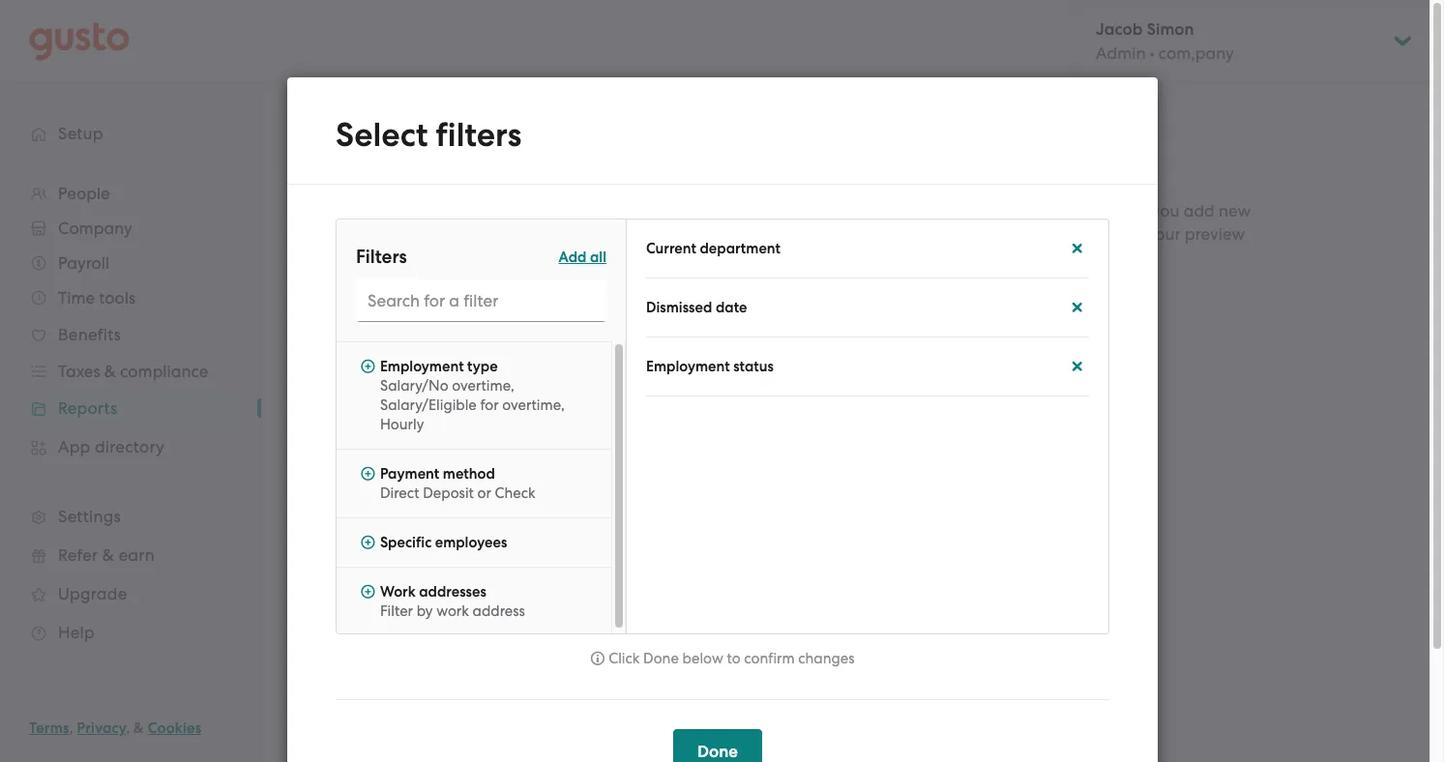 Task type: describe. For each thing, give the bounding box(es) containing it.
generate preview
[[978, 320, 1119, 340]]

circle plus image for employment type salary/no overtime, salary/eligible for overtime, hourly
[[360, 358, 375, 375]]

check
[[577, 129, 621, 148]]

department
[[699, 240, 780, 257]]

date inside the select filters document
[[715, 299, 747, 316]]

all
[[589, 248, 606, 266]]

confirm
[[744, 650, 794, 667]]

for inside employment type salary/no overtime, salary/eligible for overtime, hourly
[[480, 397, 498, 414]]

any
[[511, 290, 539, 310]]

add filters to remove any rows that don't match your filter criteria.
[[348, 290, 657, 333]]

deposit
[[422, 485, 473, 502]]

salary/eligible
[[380, 397, 476, 414]]

payment method direct deposit or check
[[380, 465, 535, 502]]

sure
[[1035, 224, 1067, 243]]

account menu element
[[1071, 0, 1415, 82]]

to-
[[1036, 247, 1059, 266]]

method
[[442, 465, 495, 483]]

dismissed
[[646, 299, 712, 316]]

want
[[444, 466, 483, 486]]

1 circle plus image from the top
[[360, 465, 375, 483]]

filters for add
[[384, 290, 426, 310]]

no
[[957, 158, 987, 184]]

excel
[[381, 597, 419, 617]]

criteria.
[[478, 313, 535, 333]]

you inside view a preview of your custom report. if you add new columns or filters, make sure to refresh your preview for an up-to-date view.
[[1152, 201, 1180, 220]]

do
[[387, 466, 408, 486]]

report
[[992, 158, 1055, 184]]

work
[[436, 603, 468, 620]]

on
[[524, 129, 544, 148]]

of inside view a preview of your custom report. if you add new columns or filters, make sure to refresh your preview for an up-to-date view.
[[966, 201, 981, 220]]

terms
[[29, 720, 69, 737]]

2 circle plus image from the top
[[360, 534, 375, 551]]

1 horizontal spatial the
[[492, 152, 517, 171]]

filters for select
[[419, 367, 462, 387]]

check
[[494, 485, 535, 502]]

time
[[589, 152, 622, 171]]

employment for employment type salary/no overtime, salary/eligible for overtime, hourly
[[380, 358, 463, 375]]

filters inside document
[[355, 246, 407, 268]]

click
[[608, 650, 639, 667]]

by
[[416, 603, 432, 620]]

or inside view a preview of your custom report. if you add new columns or filters, make sure to refresh your preview for an up-to-date view.
[[919, 224, 935, 243]]

your inside add filters to remove any rows that don't match your filter criteria.
[[401, 313, 435, 333]]

show
[[388, 129, 428, 148]]

work addresses filter by work address
[[380, 583, 525, 620]]

hourly
[[380, 416, 423, 433]]

format
[[348, 432, 410, 455]]

filter
[[439, 313, 474, 333]]

Excel radio
[[348, 596, 372, 619]]

salary/no
[[380, 377, 448, 395]]

below
[[682, 650, 723, 667]]

generate preview button
[[955, 307, 1142, 354]]

report?
[[583, 466, 639, 486]]

preview up filters,
[[901, 201, 962, 220]]

report.
[[1082, 201, 1133, 220]]

new
[[1219, 201, 1251, 220]]

filter
[[380, 603, 413, 620]]

how
[[348, 466, 383, 486]]

columns
[[852, 224, 915, 243]]

date inside the we'll show data based on the check date of the payrolls within the selected time period.
[[625, 129, 660, 148]]

cookies button
[[148, 717, 201, 740]]

preview up report.
[[1060, 158, 1140, 184]]

no report preview
[[957, 158, 1140, 184]]

data
[[432, 129, 469, 148]]

x image for employment status
[[1069, 358, 1084, 375]]

csv
[[381, 517, 412, 538]]

remove
[[450, 290, 507, 310]]

refresh
[[1091, 224, 1143, 243]]

your down if
[[1147, 224, 1181, 243]]

module__icon___go7vc image
[[348, 369, 364, 385]]

employees
[[434, 534, 507, 551]]

current
[[646, 240, 696, 257]]

status
[[733, 358, 773, 375]]

to left 'view'
[[487, 466, 502, 486]]

your right 'view'
[[545, 466, 579, 486]]

x image
[[1069, 240, 1084, 257]]

add all button
[[558, 244, 606, 270]]

period.
[[627, 152, 681, 171]]

preview inside button
[[1057, 320, 1119, 340]]

specific employees
[[380, 534, 507, 551]]

based
[[473, 129, 520, 148]]



Task type: vqa. For each thing, say whether or not it's contained in the screenshot.
Overtime,
yes



Task type: locate. For each thing, give the bounding box(es) containing it.
employment inside employment type salary/no overtime, salary/eligible for overtime, hourly
[[380, 358, 463, 375]]

1 vertical spatial for
[[480, 397, 498, 414]]

1 vertical spatial overtime,
[[502, 397, 564, 414]]

1 vertical spatial you
[[412, 466, 440, 486]]

preview right generate
[[1057, 320, 1119, 340]]

dismissed date
[[646, 299, 747, 316]]

specific
[[380, 534, 431, 551]]

preview down "add"
[[1185, 224, 1245, 243]]

view.
[[1099, 247, 1138, 266]]

of
[[664, 129, 680, 148], [966, 201, 981, 220]]

0 vertical spatial you
[[1152, 201, 1180, 220]]

date down the 'sure'
[[1059, 247, 1095, 266]]

select filters button
[[348, 366, 462, 392]]

circle plus image down match
[[360, 358, 375, 375]]

your up 'make'
[[985, 201, 1019, 220]]

how do you want to view your report?
[[348, 466, 639, 486]]

0 horizontal spatial or
[[477, 485, 491, 502]]

filters inside select filters button
[[419, 367, 462, 387]]

select
[[335, 115, 427, 155]]

1 horizontal spatial add
[[558, 248, 586, 266]]

add for add all
[[558, 248, 586, 266]]

filters,
[[939, 224, 985, 243]]

address
[[472, 603, 525, 620]]

1 circle plus image from the top
[[360, 358, 375, 375]]

an
[[985, 247, 1005, 266]]

circle info image
[[590, 650, 604, 667]]

circle plus image left do
[[360, 465, 375, 483]]

circle plus image up pdf radio
[[360, 534, 375, 551]]

employment
[[380, 358, 463, 375], [646, 358, 730, 375]]

1 vertical spatial circle plus image
[[360, 583, 375, 601]]

employment down the 'dismissed date'
[[646, 358, 730, 375]]

1 horizontal spatial or
[[919, 224, 935, 243]]

1 horizontal spatial of
[[966, 201, 981, 220]]

CSV radio
[[348, 517, 372, 540]]

of up period.
[[664, 129, 680, 148]]

1 vertical spatial of
[[966, 201, 981, 220]]

employment status
[[646, 358, 773, 375]]

filters for select
[[435, 115, 521, 155]]

to right the 'sure'
[[1071, 224, 1087, 243]]

employment type salary/no overtime, salary/eligible for overtime, hourly
[[380, 358, 564, 433]]

we'll
[[348, 129, 384, 148]]

0 vertical spatial x image
[[1069, 299, 1084, 316]]

1 horizontal spatial for
[[959, 247, 981, 266]]

you
[[1152, 201, 1180, 220], [412, 466, 440, 486]]

0 horizontal spatial employment
[[380, 358, 463, 375]]

1 x image from the top
[[1069, 299, 1084, 316]]

add all
[[558, 248, 606, 266]]

pdf
[[381, 557, 411, 577]]

or
[[919, 224, 935, 243], [477, 485, 491, 502]]

terms link
[[29, 720, 69, 737]]

circle plus image
[[360, 465, 375, 483], [360, 534, 375, 551]]

privacy
[[77, 720, 126, 737]]

up-
[[1009, 247, 1036, 266]]

0 horizontal spatial add
[[348, 290, 380, 310]]

to up filter
[[430, 290, 446, 310]]

select filters
[[335, 115, 521, 155]]

select filters document
[[287, 77, 1157, 762]]

1 vertical spatial or
[[477, 485, 491, 502]]

0 vertical spatial filters
[[435, 115, 521, 155]]

PDF radio
[[348, 556, 372, 579]]

0 vertical spatial for
[[959, 247, 981, 266]]

add up match
[[348, 290, 380, 310]]

addresses
[[418, 583, 486, 601]]

done
[[643, 650, 678, 667]]

for
[[959, 247, 981, 266], [480, 397, 498, 414]]

filters
[[435, 115, 521, 155], [384, 290, 426, 310], [419, 367, 462, 387]]

if
[[1138, 201, 1148, 220]]

work
[[380, 583, 415, 601]]

0 horizontal spatial date
[[625, 129, 660, 148]]

&
[[134, 720, 144, 737]]

2 circle plus image from the top
[[360, 583, 375, 601]]

the down based
[[492, 152, 517, 171]]

date up period.
[[625, 129, 660, 148]]

2 employment from the left
[[646, 358, 730, 375]]

date right the dismissed
[[715, 299, 747, 316]]

cookies
[[148, 720, 201, 737]]

add inside add filters to remove any rows that don't match your filter criteria.
[[348, 290, 380, 310]]

0 vertical spatial overtime,
[[451, 377, 514, 395]]

within
[[441, 152, 488, 171]]

0 horizontal spatial you
[[412, 466, 440, 486]]

employment for employment status
[[646, 358, 730, 375]]

make
[[989, 224, 1031, 243]]

0 horizontal spatial for
[[480, 397, 498, 414]]

list containing current department
[[626, 220, 1108, 595]]

x image up generate preview
[[1069, 299, 1084, 316]]

select
[[372, 367, 416, 387]]

your left filter
[[401, 313, 435, 333]]

1 horizontal spatial list
[[626, 220, 1108, 595]]

filters inside add filters to remove any rows that don't match your filter criteria.
[[384, 290, 426, 310]]

, left privacy link
[[69, 720, 73, 737]]

terms , privacy , & cookies
[[29, 720, 201, 737]]

type
[[467, 358, 497, 375]]

direct
[[380, 485, 419, 502]]

rows
[[543, 290, 578, 310]]

to
[[1071, 224, 1087, 243], [430, 290, 446, 310], [487, 466, 502, 486], [726, 650, 740, 667]]

1 vertical spatial date
[[1059, 247, 1095, 266]]

1 horizontal spatial you
[[1152, 201, 1180, 220]]

x image down generate preview button
[[1069, 358, 1084, 375]]

1 vertical spatial circle plus image
[[360, 534, 375, 551]]

or left filters,
[[919, 224, 935, 243]]

we'll show data based on the check date of the payrolls within the selected time period.
[[348, 129, 681, 171]]

overtime,
[[451, 377, 514, 395], [502, 397, 564, 414]]

home image
[[29, 22, 130, 60]]

0 horizontal spatial the
[[348, 152, 373, 171]]

custom
[[1023, 201, 1078, 220]]

for down filters,
[[959, 247, 981, 266]]

view a preview of your custom report. if you add new columns or filters, make sure to refresh your preview for an up-to-date view.
[[846, 201, 1251, 266]]

the up the selected
[[548, 129, 573, 148]]

1 vertical spatial x image
[[1069, 358, 1084, 375]]

list
[[626, 220, 1108, 595], [336, 341, 625, 636]]

list containing employment type
[[336, 341, 625, 636]]

selected
[[521, 152, 585, 171]]

privacy link
[[77, 720, 126, 737]]

circle plus image
[[360, 358, 375, 375], [360, 583, 375, 601]]

add for add filters to remove any rows that don't match your filter criteria.
[[348, 290, 380, 310]]

circle plus image down pdf radio
[[360, 583, 375, 601]]

1 employment from the left
[[380, 358, 463, 375]]

select filters
[[372, 367, 462, 387]]

0 vertical spatial of
[[664, 129, 680, 148]]

date inside view a preview of your custom report. if you add new columns or filters, make sure to refresh your preview for an up-to-date view.
[[1059, 247, 1095, 266]]

overtime, down type
[[451, 377, 514, 395]]

employment up the salary/no
[[380, 358, 463, 375]]

the down 'we'll' on the top left of the page
[[348, 152, 373, 171]]

you right do
[[412, 466, 440, 486]]

2 , from the left
[[126, 720, 130, 737]]

of inside the we'll show data based on the check date of the payrolls within the selected time period.
[[664, 129, 680, 148]]

changes
[[798, 650, 854, 667]]

0 vertical spatial date
[[625, 129, 660, 148]]

you right if
[[1152, 201, 1180, 220]]

x image for dismissed date
[[1069, 299, 1084, 316]]

payment
[[380, 465, 439, 483]]

0 horizontal spatial of
[[664, 129, 680, 148]]

for inside view a preview of your custom report. if you add new columns or filters, make sure to refresh your preview for an up-to-date view.
[[959, 247, 981, 266]]

filters inside the select filters document
[[435, 115, 521, 155]]

to inside view a preview of your custom report. if you add new columns or filters, make sure to refresh your preview for an up-to-date view.
[[1071, 224, 1087, 243]]

date
[[625, 129, 660, 148], [1059, 247, 1095, 266], [715, 299, 747, 316]]

payrolls
[[377, 152, 437, 171]]

1 horizontal spatial date
[[715, 299, 747, 316]]

add left 'all'
[[558, 248, 586, 266]]

the
[[548, 129, 573, 148], [348, 152, 373, 171], [492, 152, 517, 171]]

match
[[348, 313, 397, 333]]

0 horizontal spatial list
[[336, 341, 625, 636]]

1 horizontal spatial employment
[[646, 358, 730, 375]]

circle plus image for work addresses filter by work address
[[360, 583, 375, 601]]

view
[[506, 466, 541, 486]]

don't
[[618, 290, 657, 310]]

0 vertical spatial add
[[558, 248, 586, 266]]

1 vertical spatial filters
[[384, 290, 426, 310]]

x image
[[1069, 299, 1084, 316], [1069, 358, 1084, 375]]

view
[[846, 201, 883, 220]]

to inside add filters to remove any rows that don't match your filter criteria.
[[430, 290, 446, 310]]

2 horizontal spatial the
[[548, 129, 573, 148]]

your
[[985, 201, 1019, 220], [1147, 224, 1181, 243], [401, 313, 435, 333], [545, 466, 579, 486]]

2 horizontal spatial date
[[1059, 247, 1095, 266]]

or down the method
[[477, 485, 491, 502]]

0 horizontal spatial ,
[[69, 720, 73, 737]]

1 , from the left
[[69, 720, 73, 737]]

1 horizontal spatial ,
[[126, 720, 130, 737]]

of up filters,
[[966, 201, 981, 220]]

click done below to confirm changes
[[608, 650, 854, 667]]

a
[[887, 201, 897, 220]]

generate
[[978, 320, 1052, 340]]

add inside button
[[558, 248, 586, 266]]

to right the below
[[726, 650, 740, 667]]

overtime, up 'view'
[[502, 397, 564, 414]]

Search for a filter search field
[[355, 280, 606, 322]]

0 vertical spatial or
[[919, 224, 935, 243]]

, left &
[[126, 720, 130, 737]]

2 vertical spatial date
[[715, 299, 747, 316]]

2 x image from the top
[[1069, 358, 1084, 375]]

add
[[1184, 201, 1215, 220]]

for down type
[[480, 397, 498, 414]]

or inside payment method direct deposit or check
[[477, 485, 491, 502]]

1 vertical spatial add
[[348, 290, 380, 310]]

to inside the select filters document
[[726, 650, 740, 667]]

0 vertical spatial circle plus image
[[360, 358, 375, 375]]

2 vertical spatial filters
[[419, 367, 462, 387]]

0 vertical spatial circle plus image
[[360, 465, 375, 483]]

current department
[[646, 240, 780, 257]]



